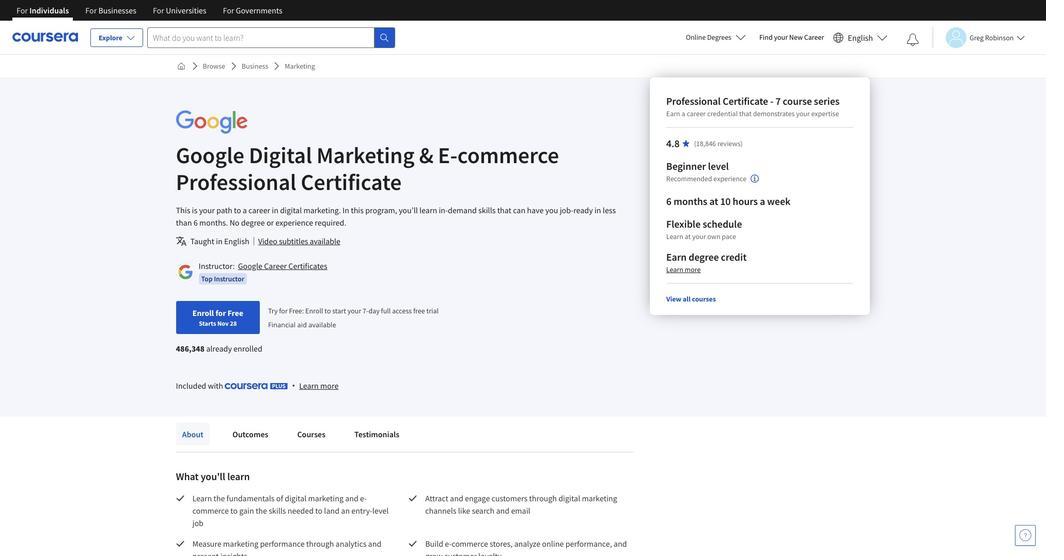 Task type: vqa. For each thing, say whether or not it's contained in the screenshot.
the Google image on the left
yes



Task type: describe. For each thing, give the bounding box(es) containing it.
degree inside earn degree credit learn more
[[689, 251, 719, 264]]

entry-
[[352, 506, 373, 516]]

in-
[[439, 205, 448, 216]]

channels
[[425, 506, 457, 516]]

to left land
[[315, 506, 323, 516]]

expertise
[[812, 109, 839, 118]]

experience inside this is your path to a career in digital marketing. in this program, you'll learn in-demand skills that can have you job-ready in less than 6 months. no degree or experience required.
[[276, 218, 313, 228]]

learn inside learn the fundamentals of digital marketing and e- commerce to gain the skills needed to land an entry-level job
[[193, 494, 212, 504]]

path
[[217, 205, 232, 216]]

google career certificates image
[[178, 265, 193, 280]]

series
[[814, 95, 840, 108]]

courses link
[[291, 423, 332, 446]]

professional inside google digital marketing & e-commerce professional certificate
[[176, 168, 296, 196]]

english button
[[830, 21, 892, 54]]

0 horizontal spatial in
[[216, 236, 223, 247]]

your inside flexible schedule learn at your own pace
[[693, 232, 706, 241]]

you'll
[[399, 205, 418, 216]]

available inside button
[[310, 236, 341, 247]]

e-
[[438, 141, 458, 170]]

career inside 'instructor: google career certificates top instructor'
[[264, 261, 287, 271]]

online degrees button
[[678, 26, 755, 49]]

universities
[[166, 5, 206, 16]]

your right find
[[775, 33, 788, 42]]

6 months at 10 hours a week
[[667, 195, 791, 208]]

reviews)
[[718, 139, 743, 148]]

and inside learn the fundamentals of digital marketing and e- commerce to gain the skills needed to land an entry-level job
[[345, 494, 359, 504]]

all
[[683, 295, 691, 304]]

available inside try for free: enroll to start your 7-day full access free trial financial aid available
[[309, 320, 336, 330]]

and down customers at bottom
[[496, 506, 510, 516]]

skills inside this is your path to a career in digital marketing. in this program, you'll learn in-demand skills that can have you job-ready in less than 6 months. no degree or experience required.
[[479, 205, 496, 216]]

beginner level
[[667, 160, 729, 173]]

2 horizontal spatial in
[[595, 205, 601, 216]]

courses
[[692, 295, 716, 304]]

starts
[[199, 319, 216, 328]]

testimonials
[[355, 430, 400, 440]]

certificate inside google digital marketing & e-commerce professional certificate
[[301, 168, 402, 196]]

gain
[[239, 506, 254, 516]]

certificates
[[289, 261, 328, 271]]

build
[[425, 539, 444, 549]]

digital inside learn the fundamentals of digital marketing and e- commerce to gain the skills needed to land an entry-level job
[[285, 494, 307, 504]]

you
[[546, 205, 558, 216]]

taught in english
[[190, 236, 249, 247]]

can
[[513, 205, 526, 216]]

google career certificates link
[[238, 261, 328, 271]]

marketing inside 'link'
[[285, 62, 315, 71]]

commerce inside google digital marketing & e-commerce professional certificate
[[458, 141, 559, 170]]

at inside flexible schedule learn at your own pace
[[685, 232, 691, 241]]

•
[[292, 380, 295, 392]]

explore button
[[90, 28, 143, 47]]

own
[[708, 232, 721, 241]]

view
[[667, 295, 682, 304]]

months
[[674, 195, 708, 208]]

certificate inside professional certificate - 7 course series earn a career credential that demonstrates your expertise
[[723, 95, 769, 108]]

for for businesses
[[85, 5, 97, 16]]

day
[[369, 306, 380, 316]]

0 vertical spatial at
[[710, 195, 719, 208]]

fundamentals
[[227, 494, 275, 504]]

access
[[392, 306, 412, 316]]

find
[[760, 33, 773, 42]]

try for free: enroll to start your 7-day full access free trial financial aid available
[[268, 306, 439, 330]]

google inside 'instructor: google career certificates top instructor'
[[238, 261, 263, 271]]

to inside this is your path to a career in digital marketing. in this program, you'll learn in-demand skills that can have you job-ready in less than 6 months. no degree or experience required.
[[234, 205, 241, 216]]

your inside try for free: enroll to start your 7-day full access free trial financial aid available
[[348, 306, 361, 316]]

a for 6 months at 10 hours a week
[[760, 195, 766, 208]]

flexible schedule learn at your own pace
[[667, 218, 742, 241]]

coursera image
[[12, 29, 78, 46]]

this
[[351, 205, 364, 216]]

browse link
[[199, 57, 229, 75]]

0 vertical spatial career
[[805, 33, 825, 42]]

digital inside this is your path to a career in digital marketing. in this program, you'll learn in-demand skills that can have you job-ready in less than 6 months. no degree or experience required.
[[280, 205, 302, 216]]

business
[[242, 62, 268, 71]]

learn inside this is your path to a career in digital marketing. in this program, you'll learn in-demand skills that can have you job-ready in less than 6 months. no degree or experience required.
[[420, 205, 437, 216]]

courses
[[297, 430, 326, 440]]

0 horizontal spatial the
[[214, 494, 225, 504]]

email
[[511, 506, 531, 516]]

than
[[176, 218, 192, 228]]

video subtitles available button
[[258, 235, 341, 248]]

schedule
[[703, 218, 742, 231]]

learn more link for learn
[[299, 380, 339, 392]]

less
[[603, 205, 616, 216]]

7
[[776, 95, 781, 108]]

loyalty
[[479, 551, 502, 557]]

7-
[[363, 306, 369, 316]]

demonstrates
[[753, 109, 795, 118]]

and inside the build e-commerce stores, analyze online performance, and grow customer loyalty
[[614, 539, 627, 549]]

customer
[[444, 551, 477, 557]]

analytics
[[336, 539, 367, 549]]

stores,
[[490, 539, 513, 549]]

a for this is your path to a career in digital marketing. in this program, you'll learn in-demand skills that can have you job-ready in less than 6 months. no degree or experience required.
[[243, 205, 247, 216]]

28
[[230, 319, 237, 328]]

financial
[[268, 320, 296, 330]]

land
[[324, 506, 340, 516]]

an
[[341, 506, 350, 516]]

about
[[182, 430, 204, 440]]

help center image
[[1020, 530, 1032, 542]]

1 horizontal spatial the
[[256, 506, 267, 516]]

measure marketing performance through analytics and present insights
[[193, 539, 383, 557]]

testimonials link
[[348, 423, 406, 446]]

search
[[472, 506, 495, 516]]

engage
[[465, 494, 490, 504]]

enroll inside enroll for free starts nov 28
[[193, 308, 214, 318]]

for for governments
[[223, 5, 234, 16]]

google image
[[176, 111, 247, 134]]

learn inside flexible schedule learn at your own pace
[[667, 232, 684, 241]]

what
[[176, 470, 199, 483]]

for businesses
[[85, 5, 136, 16]]

1 horizontal spatial experience
[[714, 174, 747, 184]]

6 inside this is your path to a career in digital marketing. in this program, you'll learn in-demand skills that can have you job-ready in less than 6 months. no degree or experience required.
[[194, 218, 198, 228]]

marketing inside attract and engage customers through digital marketing channels like search and email
[[582, 494, 618, 504]]

included
[[176, 381, 206, 391]]

0 horizontal spatial learn
[[227, 470, 250, 483]]

no
[[230, 218, 240, 228]]

information about difficulty level pre-requisites. image
[[751, 175, 759, 183]]

view all courses
[[667, 295, 716, 304]]

for for individuals
[[17, 5, 28, 16]]

build e-commerce stores, analyze online performance, and grow customer loyalty
[[425, 539, 629, 557]]

that inside professional certificate - 7 course series earn a career credential that demonstrates your expertise
[[740, 109, 752, 118]]

skills inside learn the fundamentals of digital marketing and e- commerce to gain the skills needed to land an entry-level job
[[269, 506, 286, 516]]

financial aid available button
[[268, 320, 336, 330]]

&
[[419, 141, 434, 170]]



Task type: locate. For each thing, give the bounding box(es) containing it.
6 left months
[[667, 195, 672, 208]]

1 horizontal spatial marketing
[[308, 494, 344, 504]]

2 horizontal spatial marketing
[[582, 494, 618, 504]]

beginner
[[667, 160, 706, 173]]

earn up the "4.8"
[[667, 109, 681, 118]]

a
[[682, 109, 686, 118], [760, 195, 766, 208], [243, 205, 247, 216]]

english inside button
[[848, 32, 873, 43]]

more up view all courses link
[[685, 265, 701, 274]]

for for try
[[279, 306, 288, 316]]

degree left or
[[241, 218, 265, 228]]

1 horizontal spatial degree
[[689, 251, 719, 264]]

earn inside earn degree credit learn more
[[667, 251, 687, 264]]

subtitles
[[279, 236, 308, 247]]

credential
[[708, 109, 738, 118]]

career right new
[[805, 33, 825, 42]]

0 horizontal spatial through
[[306, 539, 334, 549]]

486,348 already enrolled
[[176, 344, 262, 354]]

for left individuals
[[17, 5, 28, 16]]

4 for from the left
[[223, 5, 234, 16]]

0 horizontal spatial certificate
[[301, 168, 402, 196]]

learn up fundamentals
[[227, 470, 250, 483]]

0 vertical spatial degree
[[241, 218, 265, 228]]

1 horizontal spatial 6
[[667, 195, 672, 208]]

0 vertical spatial 6
[[667, 195, 672, 208]]

for left the universities
[[153, 5, 164, 16]]

and up 'like' at the bottom
[[450, 494, 464, 504]]

-
[[771, 95, 774, 108]]

career left credential
[[687, 109, 706, 118]]

professional up credential
[[667, 95, 721, 108]]

learn right the •
[[299, 381, 319, 391]]

e- inside the build e-commerce stores, analyze online performance, and grow customer loyalty
[[445, 539, 452, 549]]

0 vertical spatial professional
[[667, 95, 721, 108]]

1 vertical spatial available
[[309, 320, 336, 330]]

0 horizontal spatial enroll
[[193, 308, 214, 318]]

full
[[381, 306, 391, 316]]

skills right demand
[[479, 205, 496, 216]]

greg robinson
[[970, 33, 1014, 42]]

learn the fundamentals of digital marketing and e- commerce to gain the skills needed to land an entry-level job
[[193, 494, 391, 529]]

1 vertical spatial that
[[498, 205, 512, 216]]

commerce
[[458, 141, 559, 170], [193, 506, 229, 516], [452, 539, 488, 549]]

google down google image
[[176, 141, 244, 170]]

0 horizontal spatial skills
[[269, 506, 286, 516]]

online
[[686, 33, 706, 42]]

1 horizontal spatial skills
[[479, 205, 496, 216]]

professional certificate - 7 course series earn a career credential that demonstrates your expertise
[[667, 95, 840, 118]]

enrolled
[[234, 344, 262, 354]]

0 vertical spatial certificate
[[723, 95, 769, 108]]

0 horizontal spatial a
[[243, 205, 247, 216]]

your left 7-
[[348, 306, 361, 316]]

1 horizontal spatial e-
[[445, 539, 452, 549]]

• learn more
[[292, 380, 339, 392]]

at
[[710, 195, 719, 208], [685, 232, 691, 241]]

you'll
[[201, 470, 225, 483]]

learn up view
[[667, 265, 684, 274]]

0 vertical spatial level
[[708, 160, 729, 173]]

to
[[234, 205, 241, 216], [325, 306, 331, 316], [231, 506, 238, 516], [315, 506, 323, 516]]

0 horizontal spatial at
[[685, 232, 691, 241]]

job
[[193, 518, 204, 529]]

4.8
[[667, 137, 680, 150]]

1 vertical spatial e-
[[445, 539, 452, 549]]

career
[[805, 33, 825, 42], [264, 261, 287, 271]]

google inside google digital marketing & e-commerce professional certificate
[[176, 141, 244, 170]]

online degrees
[[686, 33, 732, 42]]

0 horizontal spatial marketing
[[285, 62, 315, 71]]

attract
[[425, 494, 449, 504]]

course
[[783, 95, 812, 108]]

1 horizontal spatial enroll
[[306, 306, 323, 316]]

0 horizontal spatial 6
[[194, 218, 198, 228]]

for up the nov at the left of the page
[[216, 308, 226, 318]]

professional up path
[[176, 168, 296, 196]]

grow
[[425, 551, 443, 557]]

for for enroll
[[216, 308, 226, 318]]

digital up 'subtitles'
[[280, 205, 302, 216]]

0 vertical spatial that
[[740, 109, 752, 118]]

1 horizontal spatial for
[[279, 306, 288, 316]]

measure
[[193, 539, 222, 549]]

find your new career link
[[755, 31, 830, 44]]

marketing up the 'performance,'
[[582, 494, 618, 504]]

that left can
[[498, 205, 512, 216]]

0 vertical spatial skills
[[479, 205, 496, 216]]

career inside professional certificate - 7 course series earn a career credential that demonstrates your expertise
[[687, 109, 706, 118]]

banner navigation
[[8, 0, 291, 21]]

robinson
[[986, 33, 1014, 42]]

certificate up credential
[[723, 95, 769, 108]]

1 vertical spatial learn more link
[[299, 380, 339, 392]]

digital up "online"
[[559, 494, 581, 504]]

earn
[[667, 109, 681, 118], [667, 251, 687, 264]]

greg robinson button
[[933, 27, 1026, 48]]

1 vertical spatial career
[[264, 261, 287, 271]]

performance,
[[566, 539, 612, 549]]

in
[[343, 205, 349, 216]]

learn inside earn degree credit learn more
[[667, 265, 684, 274]]

1 vertical spatial commerce
[[193, 506, 229, 516]]

a right path
[[243, 205, 247, 216]]

digital
[[249, 141, 312, 170]]

digital up the needed
[[285, 494, 307, 504]]

1 horizontal spatial marketing
[[317, 141, 415, 170]]

more right the •
[[320, 381, 339, 391]]

required.
[[315, 218, 346, 228]]

enroll up starts
[[193, 308, 214, 318]]

1 vertical spatial english
[[224, 236, 249, 247]]

1 horizontal spatial more
[[685, 265, 701, 274]]

in right taught
[[216, 236, 223, 247]]

1 vertical spatial at
[[685, 232, 691, 241]]

learn
[[420, 205, 437, 216], [227, 470, 250, 483]]

3 for from the left
[[153, 5, 164, 16]]

and right the 'performance,'
[[614, 539, 627, 549]]

1 vertical spatial certificate
[[301, 168, 402, 196]]

online
[[542, 539, 564, 549]]

0 vertical spatial the
[[214, 494, 225, 504]]

level
[[708, 160, 729, 173], [373, 506, 389, 516]]

0 horizontal spatial career
[[264, 261, 287, 271]]

enroll inside try for free: enroll to start your 7-day full access free trial financial aid available
[[306, 306, 323, 316]]

1 horizontal spatial professional
[[667, 95, 721, 108]]

a inside this is your path to a career in digital marketing. in this program, you'll learn in-demand skills that can have you job-ready in less than 6 months. no degree or experience required.
[[243, 205, 247, 216]]

english
[[848, 32, 873, 43], [224, 236, 249, 247]]

marketing up insights
[[223, 539, 259, 549]]

0 horizontal spatial experience
[[276, 218, 313, 228]]

0 vertical spatial e-
[[360, 494, 367, 504]]

0 horizontal spatial for
[[216, 308, 226, 318]]

free
[[413, 306, 425, 316]]

instructor
[[214, 274, 244, 284]]

0 horizontal spatial marketing
[[223, 539, 259, 549]]

learn more link right the •
[[299, 380, 339, 392]]

in left less
[[595, 205, 601, 216]]

1 horizontal spatial career
[[805, 33, 825, 42]]

credit
[[721, 251, 747, 264]]

greg
[[970, 33, 984, 42]]

1 horizontal spatial level
[[708, 160, 729, 173]]

and
[[345, 494, 359, 504], [450, 494, 464, 504], [496, 506, 510, 516], [368, 539, 382, 549], [614, 539, 627, 549]]

1 vertical spatial the
[[256, 506, 267, 516]]

in up or
[[272, 205, 279, 216]]

skills down of at bottom
[[269, 506, 286, 516]]

enroll right free:
[[306, 306, 323, 316]]

1 horizontal spatial in
[[272, 205, 279, 216]]

your inside professional certificate - 7 course series earn a career credential that demonstrates your expertise
[[797, 109, 810, 118]]

1 for from the left
[[17, 5, 28, 16]]

What do you want to learn? text field
[[147, 27, 375, 48]]

e- right build on the left bottom
[[445, 539, 452, 549]]

0 horizontal spatial professional
[[176, 168, 296, 196]]

your left own
[[693, 232, 706, 241]]

None search field
[[147, 27, 395, 48]]

through left analytics
[[306, 539, 334, 549]]

google digital marketing & e-commerce professional certificate
[[176, 141, 559, 196]]

1 vertical spatial google
[[238, 261, 263, 271]]

1 vertical spatial 6
[[194, 218, 198, 228]]

more inside • learn more
[[320, 381, 339, 391]]

instructor:
[[199, 261, 235, 271]]

0 vertical spatial learn more link
[[667, 265, 701, 274]]

free
[[228, 308, 243, 318]]

degree inside this is your path to a career in digital marketing. in this program, you'll learn in-demand skills that can have you job-ready in less than 6 months. no degree or experience required.
[[241, 218, 265, 228]]

available down required.
[[310, 236, 341, 247]]

through inside measure marketing performance through analytics and present insights
[[306, 539, 334, 549]]

1 horizontal spatial career
[[687, 109, 706, 118]]

0 horizontal spatial level
[[373, 506, 389, 516]]

recommended
[[667, 174, 713, 184]]

of
[[276, 494, 283, 504]]

e- inside learn the fundamentals of digital marketing and e- commerce to gain the skills needed to land an entry-level job
[[360, 494, 367, 504]]

1 vertical spatial earn
[[667, 251, 687, 264]]

new
[[790, 33, 803, 42]]

digital inside attract and engage customers through digital marketing channels like search and email
[[559, 494, 581, 504]]

learn more link for degree
[[667, 265, 701, 274]]

performance
[[260, 539, 305, 549]]

1 horizontal spatial learn
[[420, 205, 437, 216]]

at left 10
[[710, 195, 719, 208]]

for left "businesses"
[[85, 5, 97, 16]]

0 vertical spatial commerce
[[458, 141, 559, 170]]

1 horizontal spatial through
[[529, 494, 557, 504]]

available
[[310, 236, 341, 247], [309, 320, 336, 330]]

free:
[[289, 306, 304, 316]]

pace
[[722, 232, 737, 241]]

0 vertical spatial experience
[[714, 174, 747, 184]]

learn more link
[[667, 265, 701, 274], [299, 380, 339, 392]]

learn down 'what you'll learn'
[[193, 494, 212, 504]]

what you'll learn
[[176, 470, 250, 483]]

a left credential
[[682, 109, 686, 118]]

marketing
[[308, 494, 344, 504], [582, 494, 618, 504], [223, 539, 259, 549]]

0 vertical spatial google
[[176, 141, 244, 170]]

for
[[17, 5, 28, 16], [85, 5, 97, 16], [153, 5, 164, 16], [223, 5, 234, 16]]

home image
[[177, 62, 185, 70]]

a left "week"
[[760, 195, 766, 208]]

0 vertical spatial marketing
[[285, 62, 315, 71]]

1 horizontal spatial a
[[682, 109, 686, 118]]

about link
[[176, 423, 210, 446]]

google up instructor
[[238, 261, 263, 271]]

find your new career
[[760, 33, 825, 42]]

that right credential
[[740, 109, 752, 118]]

your down course
[[797, 109, 810, 118]]

the down 'you'll'
[[214, 494, 225, 504]]

analyze
[[515, 539, 541, 549]]

2 vertical spatial commerce
[[452, 539, 488, 549]]

earn inside professional certificate - 7 course series earn a career credential that demonstrates your expertise
[[667, 109, 681, 118]]

learn down flexible
[[667, 232, 684, 241]]

to left start
[[325, 306, 331, 316]]

a inside professional certificate - 7 course series earn a career credential that demonstrates your expertise
[[682, 109, 686, 118]]

for for universities
[[153, 5, 164, 16]]

earn down flexible
[[667, 251, 687, 264]]

top
[[201, 274, 213, 284]]

1 horizontal spatial certificate
[[723, 95, 769, 108]]

business link
[[238, 57, 273, 75]]

1 vertical spatial experience
[[276, 218, 313, 228]]

learn inside • learn more
[[299, 381, 319, 391]]

level up recommended experience
[[708, 160, 729, 173]]

to up no at the top of page
[[234, 205, 241, 216]]

that inside this is your path to a career in digital marketing. in this program, you'll learn in-demand skills that can have you job-ready in less than 6 months. no degree or experience required.
[[498, 205, 512, 216]]

marketing inside google digital marketing & e-commerce professional certificate
[[317, 141, 415, 170]]

your
[[775, 33, 788, 42], [797, 109, 810, 118], [199, 205, 215, 216], [693, 232, 706, 241], [348, 306, 361, 316]]

learn more link up all
[[667, 265, 701, 274]]

at down flexible
[[685, 232, 691, 241]]

(18,846
[[694, 139, 716, 148]]

1 vertical spatial professional
[[176, 168, 296, 196]]

0 vertical spatial earn
[[667, 109, 681, 118]]

2 earn from the top
[[667, 251, 687, 264]]

1 vertical spatial skills
[[269, 506, 286, 516]]

career down video
[[264, 261, 287, 271]]

to left gain
[[231, 506, 238, 516]]

commerce inside learn the fundamentals of digital marketing and e- commerce to gain the skills needed to land an entry-level job
[[193, 506, 229, 516]]

1 earn from the top
[[667, 109, 681, 118]]

for universities
[[153, 5, 206, 16]]

browse
[[203, 62, 225, 71]]

through up email
[[529, 494, 557, 504]]

certificate up in
[[301, 168, 402, 196]]

1 vertical spatial marketing
[[317, 141, 415, 170]]

1 horizontal spatial at
[[710, 195, 719, 208]]

0 vertical spatial learn
[[420, 205, 437, 216]]

for right try
[[279, 306, 288, 316]]

available right aid
[[309, 320, 336, 330]]

0 vertical spatial career
[[687, 109, 706, 118]]

the right gain
[[256, 506, 267, 516]]

1 vertical spatial degree
[[689, 251, 719, 264]]

with
[[208, 381, 223, 391]]

your inside this is your path to a career in digital marketing. in this program, you'll learn in-demand skills that can have you job-ready in less than 6 months. no degree or experience required.
[[199, 205, 215, 216]]

e- up entry-
[[360, 494, 367, 504]]

learn left in-
[[420, 205, 437, 216]]

through inside attract and engage customers through digital marketing channels like search and email
[[529, 494, 557, 504]]

0 vertical spatial more
[[685, 265, 701, 274]]

1 horizontal spatial that
[[740, 109, 752, 118]]

marketing up land
[[308, 494, 344, 504]]

1 vertical spatial through
[[306, 539, 334, 549]]

0 horizontal spatial career
[[249, 205, 270, 216]]

0 horizontal spatial that
[[498, 205, 512, 216]]

coursera plus image
[[225, 384, 288, 390]]

show notifications image
[[907, 34, 919, 46]]

enroll
[[306, 306, 323, 316], [193, 308, 214, 318]]

for left 'governments'
[[223, 5, 234, 16]]

is
[[192, 205, 198, 216]]

1 vertical spatial learn
[[227, 470, 250, 483]]

experience up 'subtitles'
[[276, 218, 313, 228]]

486,348
[[176, 344, 205, 354]]

0 horizontal spatial more
[[320, 381, 339, 391]]

career inside this is your path to a career in digital marketing. in this program, you'll learn in-demand skills that can have you job-ready in less than 6 months. no degree or experience required.
[[249, 205, 270, 216]]

(18,846 reviews)
[[694, 139, 743, 148]]

level right an
[[373, 506, 389, 516]]

to inside try for free: enroll to start your 7-day full access free trial financial aid available
[[325, 306, 331, 316]]

0 horizontal spatial learn more link
[[299, 380, 339, 392]]

months.
[[199, 218, 228, 228]]

1 vertical spatial level
[[373, 506, 389, 516]]

1 horizontal spatial english
[[848, 32, 873, 43]]

0 vertical spatial through
[[529, 494, 557, 504]]

start
[[332, 306, 346, 316]]

degree down own
[[689, 251, 719, 264]]

commerce inside the build e-commerce stores, analyze online performance, and grow customer loyalty
[[452, 539, 488, 549]]

experience up 6 months at 10 hours a week
[[714, 174, 747, 184]]

marketing inside learn the fundamentals of digital marketing and e- commerce to gain the skills needed to land an entry-level job
[[308, 494, 344, 504]]

ready
[[574, 205, 593, 216]]

for inside try for free: enroll to start your 7-day full access free trial financial aid available
[[279, 306, 288, 316]]

level inside learn the fundamentals of digital marketing and e- commerce to gain the skills needed to land an entry-level job
[[373, 506, 389, 516]]

present
[[193, 551, 219, 557]]

0 horizontal spatial e-
[[360, 494, 367, 504]]

0 horizontal spatial english
[[224, 236, 249, 247]]

outcomes
[[233, 430, 268, 440]]

0 vertical spatial english
[[848, 32, 873, 43]]

1 horizontal spatial learn more link
[[667, 265, 701, 274]]

and right analytics
[[368, 539, 382, 549]]

1 vertical spatial more
[[320, 381, 339, 391]]

2 horizontal spatial a
[[760, 195, 766, 208]]

aid
[[297, 320, 307, 330]]

2 for from the left
[[85, 5, 97, 16]]

0 vertical spatial available
[[310, 236, 341, 247]]

professional inside professional certificate - 7 course series earn a career credential that demonstrates your expertise
[[667, 95, 721, 108]]

career up or
[[249, 205, 270, 216]]

marketing.
[[304, 205, 341, 216]]

for inside enroll for free starts nov 28
[[216, 308, 226, 318]]

your right is
[[199, 205, 215, 216]]

6 right 'than'
[[194, 218, 198, 228]]

digital
[[280, 205, 302, 216], [285, 494, 307, 504], [559, 494, 581, 504]]

and up an
[[345, 494, 359, 504]]

more inside earn degree credit learn more
[[685, 265, 701, 274]]

0 horizontal spatial degree
[[241, 218, 265, 228]]

and inside measure marketing performance through analytics and present insights
[[368, 539, 382, 549]]

1 vertical spatial career
[[249, 205, 270, 216]]

marketing inside measure marketing performance through analytics and present insights
[[223, 539, 259, 549]]



